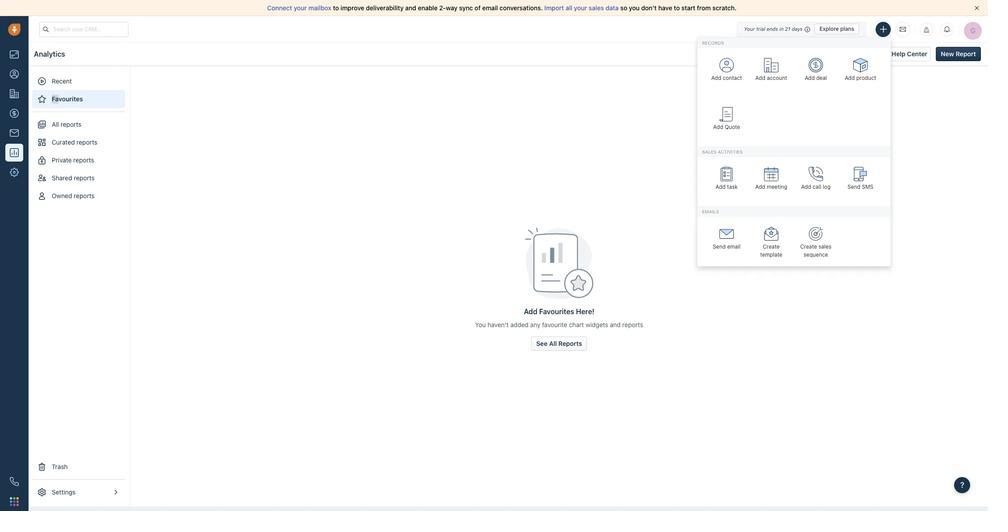 Task type: describe. For each thing, give the bounding box(es) containing it.
from
[[697, 4, 711, 12]]

in
[[780, 26, 784, 32]]

add meeting
[[756, 184, 788, 190]]

connect your mailbox link
[[267, 4, 333, 12]]

emails
[[703, 209, 719, 214]]

data
[[606, 4, 619, 12]]

add account
[[756, 75, 788, 81]]

you
[[629, 4, 640, 12]]

add for add product
[[845, 75, 855, 81]]

0 horizontal spatial sales
[[589, 4, 604, 12]]

sales activities
[[703, 149, 743, 154]]

sync
[[459, 4, 473, 12]]

deliverability
[[366, 4, 404, 12]]

way
[[446, 4, 458, 12]]

sales inside 'create sales sequence'
[[819, 243, 832, 250]]

send email link
[[707, 222, 747, 259]]

log
[[823, 184, 831, 190]]

improve
[[341, 4, 364, 12]]

send email image
[[900, 25, 906, 33]]

add for add call log
[[802, 184, 812, 190]]

quote
[[725, 124, 741, 130]]

product
[[857, 75, 877, 81]]

add for add contact
[[712, 75, 722, 81]]

phone element
[[5, 473, 23, 491]]

add for add account
[[756, 75, 766, 81]]

call
[[813, 184, 822, 190]]

explore
[[820, 25, 839, 32]]

add deal link
[[796, 53, 836, 91]]

2 your from the left
[[574, 4, 587, 12]]

sales
[[703, 149, 717, 154]]

add for add quote
[[714, 124, 724, 130]]

create template link
[[752, 222, 792, 259]]

create sales sequence link
[[796, 222, 836, 259]]

add product link
[[841, 53, 881, 91]]

scratch.
[[713, 4, 737, 12]]

send email
[[713, 243, 741, 250]]

send for send email
[[713, 243, 726, 250]]

create for create sales sequence
[[801, 243, 817, 250]]

explore plans link
[[815, 24, 860, 34]]

close image
[[975, 6, 980, 10]]

connect your mailbox to improve deliverability and enable 2-way sync of email conversations. import all your sales data so you don't have to start from scratch.
[[267, 4, 737, 12]]

your trial ends in 21 days
[[745, 26, 803, 32]]

what's new image
[[924, 27, 930, 33]]

plans
[[841, 25, 855, 32]]

add deal
[[805, 75, 827, 81]]

0 horizontal spatial email
[[482, 4, 498, 12]]

email inside menu
[[728, 243, 741, 250]]



Task type: vqa. For each thing, say whether or not it's contained in the screenshot.
an
no



Task type: locate. For each thing, give the bounding box(es) containing it.
add left meeting on the top right
[[756, 184, 766, 190]]

start
[[682, 4, 696, 12]]

deal
[[817, 75, 827, 81]]

2 create from the left
[[801, 243, 817, 250]]

don't
[[642, 4, 657, 12]]

sequence
[[804, 251, 829, 258]]

add contact
[[712, 75, 742, 81]]

explore plans
[[820, 25, 855, 32]]

add
[[712, 75, 722, 81], [756, 75, 766, 81], [805, 75, 815, 81], [845, 75, 855, 81], [714, 124, 724, 130], [716, 184, 726, 190], [756, 184, 766, 190], [802, 184, 812, 190]]

add task link
[[707, 162, 747, 200]]

sms
[[862, 184, 874, 190]]

add for add deal
[[805, 75, 815, 81]]

add for add task
[[716, 184, 726, 190]]

connect
[[267, 4, 292, 12]]

create template
[[761, 243, 783, 258]]

send for send sms
[[848, 184, 861, 190]]

0 horizontal spatial to
[[333, 4, 339, 12]]

create sales sequence
[[801, 243, 832, 258]]

1 horizontal spatial to
[[674, 4, 680, 12]]

add left the quote
[[714, 124, 724, 130]]

add product
[[845, 75, 877, 81]]

add left task
[[716, 184, 726, 190]]

create inside create template
[[763, 243, 780, 250]]

create inside 'create sales sequence'
[[801, 243, 817, 250]]

your
[[294, 4, 307, 12], [574, 4, 587, 12]]

0 horizontal spatial your
[[294, 4, 307, 12]]

so
[[621, 4, 628, 12]]

send
[[848, 184, 861, 190], [713, 243, 726, 250]]

your
[[745, 26, 755, 32]]

add call log link
[[796, 162, 836, 200]]

add call log
[[802, 184, 831, 190]]

1 vertical spatial send
[[713, 243, 726, 250]]

import
[[545, 4, 564, 12]]

1 vertical spatial email
[[728, 243, 741, 250]]

1 vertical spatial sales
[[819, 243, 832, 250]]

sales up sequence
[[819, 243, 832, 250]]

create up the template
[[763, 243, 780, 250]]

have
[[659, 4, 673, 12]]

send down "emails" at the right top of the page
[[713, 243, 726, 250]]

phone image
[[10, 477, 19, 486]]

0 vertical spatial email
[[482, 4, 498, 12]]

email
[[482, 4, 498, 12], [728, 243, 741, 250]]

menu
[[698, 37, 891, 267]]

add contact link
[[707, 53, 747, 91]]

records
[[703, 40, 724, 45]]

1 horizontal spatial sales
[[819, 243, 832, 250]]

add task
[[716, 184, 738, 190]]

create
[[763, 243, 780, 250], [801, 243, 817, 250]]

mailbox
[[309, 4, 332, 12]]

add left call
[[802, 184, 812, 190]]

to
[[333, 4, 339, 12], [674, 4, 680, 12]]

activities
[[718, 149, 743, 154]]

create up sequence
[[801, 243, 817, 250]]

of
[[475, 4, 481, 12]]

import all your sales data link
[[545, 4, 621, 12]]

and
[[405, 4, 416, 12]]

sales
[[589, 4, 604, 12], [819, 243, 832, 250]]

0 vertical spatial sales
[[589, 4, 604, 12]]

add quote
[[714, 124, 741, 130]]

0 horizontal spatial send
[[713, 243, 726, 250]]

send inside send email link
[[713, 243, 726, 250]]

1 horizontal spatial your
[[574, 4, 587, 12]]

Search your CRM... text field
[[39, 22, 129, 37]]

contact
[[723, 75, 742, 81]]

21
[[785, 26, 791, 32]]

add left deal
[[805, 75, 815, 81]]

0 vertical spatial send
[[848, 184, 861, 190]]

1 horizontal spatial send
[[848, 184, 861, 190]]

your left mailbox
[[294, 4, 307, 12]]

create for create template
[[763, 243, 780, 250]]

send inside send sms link
[[848, 184, 861, 190]]

freshworks switcher image
[[10, 497, 19, 506]]

account
[[767, 75, 788, 81]]

your right all
[[574, 4, 587, 12]]

add meeting link
[[752, 162, 792, 200]]

add quote link
[[707, 102, 747, 140]]

1 your from the left
[[294, 4, 307, 12]]

meeting
[[767, 184, 788, 190]]

add left product
[[845, 75, 855, 81]]

to left start at the top right
[[674, 4, 680, 12]]

1 create from the left
[[763, 243, 780, 250]]

add left account
[[756, 75, 766, 81]]

all
[[566, 4, 573, 12]]

send left sms
[[848, 184, 861, 190]]

days
[[792, 26, 803, 32]]

send sms
[[848, 184, 874, 190]]

task
[[728, 184, 738, 190]]

email right of
[[482, 4, 498, 12]]

2 to from the left
[[674, 4, 680, 12]]

add account link
[[752, 53, 792, 91]]

menu containing add contact
[[698, 37, 891, 267]]

2-
[[439, 4, 446, 12]]

template
[[761, 251, 783, 258]]

trial
[[757, 26, 766, 32]]

add inside "link"
[[756, 184, 766, 190]]

conversations.
[[500, 4, 543, 12]]

ends
[[767, 26, 778, 32]]

1 horizontal spatial email
[[728, 243, 741, 250]]

enable
[[418, 4, 438, 12]]

to right mailbox
[[333, 4, 339, 12]]

send sms link
[[841, 162, 881, 200]]

0 horizontal spatial create
[[763, 243, 780, 250]]

add left contact
[[712, 75, 722, 81]]

sales left data at the right of page
[[589, 4, 604, 12]]

email left create template on the right of page
[[728, 243, 741, 250]]

add for add meeting
[[756, 184, 766, 190]]

1 to from the left
[[333, 4, 339, 12]]

1 horizontal spatial create
[[801, 243, 817, 250]]



